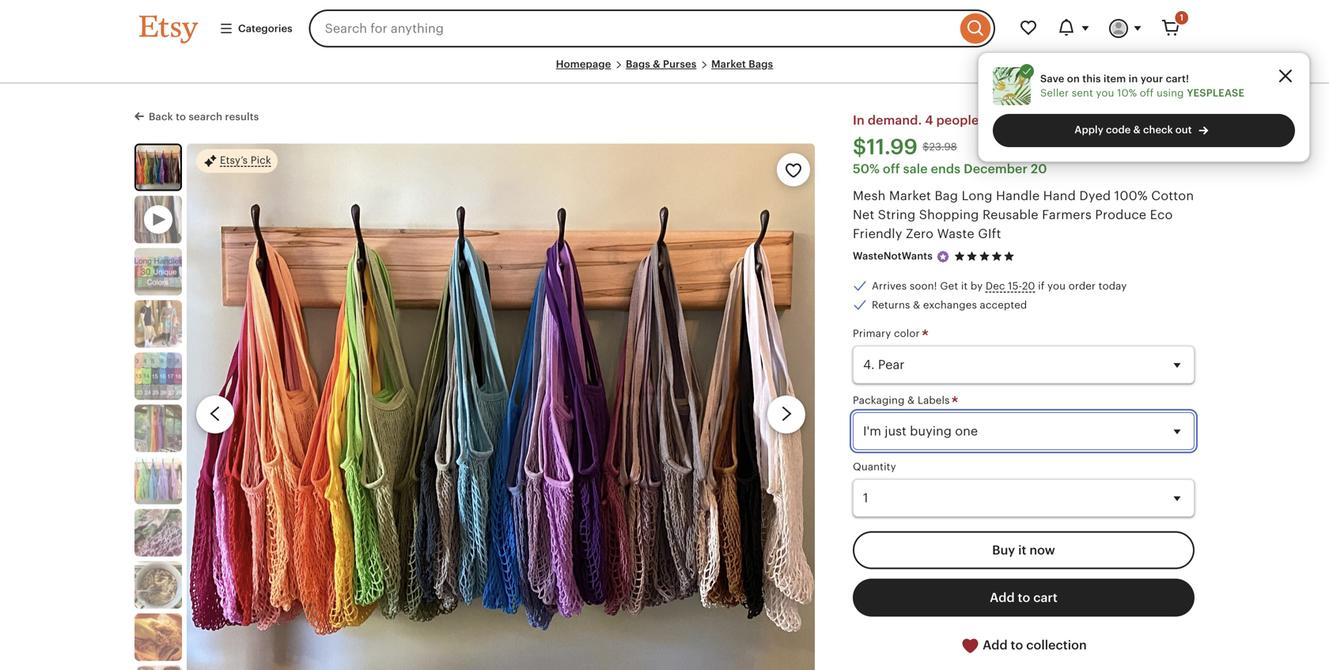 Task type: vqa. For each thing, say whether or not it's contained in the screenshot.
Categories banner
yes



Task type: locate. For each thing, give the bounding box(es) containing it.
dec
[[986, 280, 1005, 292]]

&
[[653, 58, 661, 70], [1134, 124, 1141, 136], [913, 299, 921, 311], [908, 394, 915, 406]]

long
[[962, 189, 993, 203]]

off down $11.99
[[883, 162, 900, 176]]

to right 'back'
[[176, 111, 186, 123]]

back to search results link
[[135, 108, 259, 124]]

apply
[[1075, 124, 1104, 136]]

purses
[[663, 58, 697, 70]]

None search field
[[309, 9, 995, 47]]

categories button
[[207, 14, 304, 43]]

collection
[[1026, 638, 1087, 652]]

add left cart
[[990, 591, 1015, 605]]

1 vertical spatial it
[[1018, 543, 1027, 557]]

item
[[1104, 73, 1126, 85]]

mesh market bag long handle hand dyed 100% cotton net string image 2 image
[[135, 248, 182, 295]]

0 vertical spatial this
[[1083, 73, 1101, 85]]

1 vertical spatial this
[[1030, 113, 1052, 128]]

shopping
[[919, 208, 979, 222]]

in
[[1129, 73, 1138, 85], [1056, 113, 1067, 128]]

add to collection button
[[853, 626, 1195, 665]]

handle
[[996, 189, 1040, 203]]

1 horizontal spatial you
[[1096, 87, 1115, 99]]

add to cart button
[[853, 579, 1195, 617]]

mesh
[[853, 189, 886, 203]]

zero
[[906, 227, 934, 241]]

it right "buy"
[[1018, 543, 1027, 557]]

& right returns
[[913, 299, 921, 311]]

market bags link
[[711, 58, 773, 70]]

market inside mesh market bag long handle hand dyed 100% cotton net string shopping reusable farmers produce eco friendly zero waste gift
[[889, 189, 931, 203]]

to
[[176, 111, 186, 123], [1018, 591, 1031, 605], [1011, 638, 1023, 652]]

15-
[[1008, 280, 1022, 292]]

market right purses
[[711, 58, 746, 70]]

off inside save on this item in your cart! seller sent you 10% off using yesplease
[[1140, 87, 1154, 99]]

bags
[[626, 58, 650, 70], [749, 58, 773, 70]]

market up string
[[889, 189, 931, 203]]

& left purses
[[653, 58, 661, 70]]

this
[[1083, 73, 1101, 85], [1030, 113, 1052, 128]]

mesh market bag long handle hand dyed 100% cotton net string shopping reusable farmers produce eco friendly zero waste gift
[[853, 189, 1194, 241]]

using
[[1157, 87, 1184, 99]]

0 vertical spatial in
[[1129, 73, 1138, 85]]

cart!
[[1166, 73, 1189, 85]]

back to search results
[[149, 111, 259, 123]]

& for returns & exchanges accepted
[[913, 299, 921, 311]]

0 horizontal spatial bags
[[626, 58, 650, 70]]

results
[[225, 111, 259, 123]]

1 horizontal spatial in
[[1129, 73, 1138, 85]]

out
[[1176, 124, 1192, 136]]

1 vertical spatial add
[[983, 638, 1008, 652]]

you down the item
[[1096, 87, 1115, 99]]

last
[[1093, 113, 1115, 128]]

& right the code
[[1134, 124, 1141, 136]]

star_seller image
[[936, 250, 950, 264]]

buy it now button
[[853, 531, 1195, 569]]

in
[[853, 113, 865, 128]]

mesh market bag long handle hand dyed 100% cotton net string image 9 image
[[135, 613, 182, 661]]

0 horizontal spatial you
[[1048, 280, 1066, 292]]

menu bar containing homepage
[[139, 57, 1190, 84]]

1 vertical spatial off
[[883, 162, 900, 176]]

20 up hand at the top of page
[[1031, 162, 1047, 176]]

1 horizontal spatial bags
[[749, 58, 773, 70]]

string
[[878, 208, 916, 222]]

cotton
[[1151, 189, 1194, 203]]

to left cart
[[1018, 591, 1031, 605]]

cart
[[1034, 591, 1058, 605]]

homepage link
[[556, 58, 611, 70]]

1 horizontal spatial market
[[889, 189, 931, 203]]

0 horizontal spatial it
[[961, 280, 968, 292]]

to left collection
[[1011, 638, 1023, 652]]

eco
[[1150, 208, 1173, 222]]

if
[[1038, 280, 1045, 292]]

this up sent
[[1083, 73, 1101, 85]]

1 bags from the left
[[626, 58, 650, 70]]

1 vertical spatial you
[[1048, 280, 1066, 292]]

1 vertical spatial to
[[1018, 591, 1031, 605]]

off down your
[[1140, 87, 1154, 99]]

market inside menu bar
[[711, 58, 746, 70]]

1 horizontal spatial off
[[1140, 87, 1154, 99]]

save
[[1041, 73, 1065, 85]]

20 left if on the right of the page
[[1022, 280, 1035, 292]]

market
[[711, 58, 746, 70], [889, 189, 931, 203]]

0 vertical spatial 20
[[1031, 162, 1047, 176]]

etsy's
[[220, 154, 248, 166]]

it inside button
[[1018, 543, 1027, 557]]

quantity
[[853, 461, 896, 473]]

sale
[[903, 162, 928, 176]]

4
[[925, 113, 933, 128]]

add
[[990, 591, 1015, 605], [983, 638, 1008, 652]]

it left by
[[961, 280, 968, 292]]

arrives soon! get it by dec 15-20 if you order today
[[872, 280, 1127, 292]]

gift
[[978, 227, 1001, 241]]

0 vertical spatial you
[[1096, 87, 1115, 99]]

soon! get
[[910, 280, 958, 292]]

packaging & labels
[[853, 394, 953, 406]]

& inside menu bar
[[653, 58, 661, 70]]

hand
[[1043, 189, 1076, 203]]

friendly
[[853, 227, 903, 241]]

to for collection
[[1011, 638, 1023, 652]]

0 vertical spatial it
[[961, 280, 968, 292]]

in inside save on this item in your cart! seller sent you 10% off using yesplease
[[1129, 73, 1138, 85]]

0 vertical spatial add
[[990, 591, 1015, 605]]

mesh market bag long handle hand dyed 100% cotton net string image 4 image
[[135, 352, 182, 400]]

accepted
[[980, 299, 1027, 311]]

code
[[1106, 124, 1131, 136]]

0 vertical spatial off
[[1140, 87, 1154, 99]]

1 vertical spatial in
[[1056, 113, 1067, 128]]

yesplease
[[1187, 87, 1245, 99]]

primary
[[853, 328, 891, 340]]

add down add to cart button
[[983, 638, 1008, 652]]

1 horizontal spatial it
[[1018, 543, 1027, 557]]

1
[[1180, 13, 1184, 23]]

you right if on the right of the page
[[1048, 280, 1066, 292]]

menu bar
[[139, 57, 1190, 84]]

in up 10%
[[1129, 73, 1138, 85]]

1 horizontal spatial this
[[1083, 73, 1101, 85]]

0 vertical spatial to
[[176, 111, 186, 123]]

people
[[937, 113, 979, 128]]

mesh market bag long handle hand dyed 100% cotton net string image 1 image
[[187, 143, 815, 670], [136, 145, 180, 189]]

1 horizontal spatial mesh market bag long handle hand dyed 100% cotton net string image 1 image
[[187, 143, 815, 670]]

0 vertical spatial market
[[711, 58, 746, 70]]

mesh market bag long handle hand dyed 100% cotton net string image 8 image
[[135, 561, 182, 609]]

to for cart
[[1018, 591, 1031, 605]]

you
[[1096, 87, 1115, 99], [1048, 280, 1066, 292]]

none search field inside categories banner
[[309, 9, 995, 47]]

0 horizontal spatial off
[[883, 162, 900, 176]]

wastenotwants
[[853, 250, 933, 262]]

search
[[189, 111, 222, 123]]

net
[[853, 208, 875, 222]]

1 vertical spatial market
[[889, 189, 931, 203]]

dyed
[[1080, 189, 1111, 203]]

bags & purses
[[626, 58, 697, 70]]

& left labels on the bottom
[[908, 394, 915, 406]]

this down the seller
[[1030, 113, 1052, 128]]

2 bags from the left
[[749, 58, 773, 70]]

0 horizontal spatial this
[[1030, 113, 1052, 128]]

mesh market bag long handle hand dyed 100% cotton net string image 6 image
[[135, 457, 182, 504]]

mesh market bag long handle hand dyed 100% cotton net string image 7 image
[[135, 509, 182, 556]]

this inside save on this item in your cart! seller sent you 10% off using yesplease
[[1083, 73, 1101, 85]]

0 horizontal spatial market
[[711, 58, 746, 70]]

in left the
[[1056, 113, 1067, 128]]

bags & purses link
[[626, 58, 697, 70]]

2 vertical spatial to
[[1011, 638, 1023, 652]]

buy it now
[[992, 543, 1055, 557]]



Task type: describe. For each thing, give the bounding box(es) containing it.
homepage
[[556, 58, 611, 70]]

pick
[[251, 154, 271, 166]]

apply code & check out
[[1075, 124, 1192, 136]]

arrives
[[872, 280, 907, 292]]

mesh market bag long handle hand dyed 100% cotton net string image 5 image
[[135, 405, 182, 452]]

$11.99
[[853, 135, 918, 159]]

labels
[[918, 394, 950, 406]]

packaging
[[853, 394, 905, 406]]

returns & exchanges accepted
[[872, 299, 1027, 311]]

color
[[894, 328, 920, 340]]

1 link
[[1152, 9, 1190, 47]]

etsy's pick
[[220, 154, 271, 166]]

24
[[1118, 113, 1134, 128]]

waste
[[937, 227, 975, 241]]

apply code & check out link
[[993, 114, 1295, 147]]

primary color
[[853, 328, 923, 340]]

december
[[964, 162, 1028, 176]]

demand.
[[868, 113, 922, 128]]

mesh market bag long handle hand dyed 100% cotton net string image 3 image
[[135, 300, 182, 348]]

hours.
[[1137, 113, 1175, 128]]

bag
[[935, 189, 958, 203]]

reusable
[[983, 208, 1039, 222]]

seller
[[1041, 87, 1069, 99]]

back
[[149, 111, 173, 123]]

save on this item in your cart! seller sent you 10% off using yesplease
[[1041, 73, 1245, 99]]

add for add to collection
[[983, 638, 1008, 652]]

categories banner
[[111, 0, 1219, 57]]

ends
[[931, 162, 961, 176]]

etsy's pick button
[[196, 148, 278, 174]]

$23.98
[[923, 141, 957, 153]]

& for packaging & labels
[[908, 394, 915, 406]]

add to cart
[[990, 591, 1058, 605]]

50%
[[853, 162, 880, 176]]

market bags
[[711, 58, 773, 70]]

wastenotwants link
[[853, 250, 933, 262]]

sent
[[1072, 87, 1093, 99]]

100%
[[1115, 189, 1148, 203]]

your
[[1141, 73, 1163, 85]]

now
[[1030, 543, 1055, 557]]

$11.99 $23.98
[[853, 135, 957, 159]]

the
[[1070, 113, 1090, 128]]

you inside save on this item in your cart! seller sent you 10% off using yesplease
[[1096, 87, 1115, 99]]

add for add to cart
[[990, 591, 1015, 605]]

farmers
[[1042, 208, 1092, 222]]

check
[[1143, 124, 1173, 136]]

produce
[[1095, 208, 1147, 222]]

today
[[1099, 280, 1127, 292]]

1 vertical spatial 20
[[1022, 280, 1035, 292]]

to for search
[[176, 111, 186, 123]]

by
[[971, 280, 983, 292]]

bought
[[982, 113, 1027, 128]]

on
[[1067, 73, 1080, 85]]

add to collection
[[980, 638, 1087, 652]]

buy
[[992, 543, 1015, 557]]

0 horizontal spatial in
[[1056, 113, 1067, 128]]

exchanges
[[923, 299, 977, 311]]

50% off sale ends december 20
[[853, 162, 1047, 176]]

Search for anything text field
[[309, 9, 957, 47]]

10%
[[1117, 87, 1137, 99]]

in demand. 4 people bought this in the last 24 hours.
[[853, 113, 1175, 128]]

categories
[[238, 22, 292, 34]]

0 horizontal spatial mesh market bag long handle hand dyed 100% cotton net string image 1 image
[[136, 145, 180, 189]]

returns
[[872, 299, 910, 311]]

order
[[1069, 280, 1096, 292]]

& for bags & purses
[[653, 58, 661, 70]]



